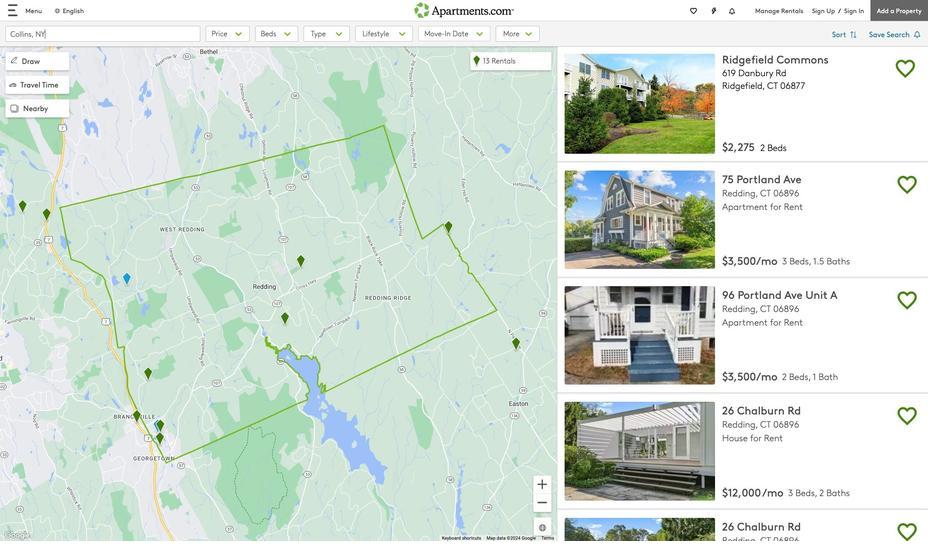 Task type: locate. For each thing, give the bounding box(es) containing it.
margin image down margin image
[[8, 103, 21, 115]]

building photo - 96 portland ave image
[[565, 286, 716, 385]]

search apartments by amenities or commute time image
[[522, 29, 534, 39]]

margin image
[[9, 55, 19, 65], [8, 103, 21, 115]]

0 vertical spatial building photo - 26 chalburn rd image
[[565, 402, 716, 501]]

1 vertical spatial margin image
[[8, 103, 21, 115]]

building photo - 26 chalburn rd image
[[565, 402, 716, 501], [565, 518, 716, 541]]

apartments.com logo image
[[415, 0, 514, 18]]

Location or Point of Interest text field
[[5, 26, 200, 42]]

1 vertical spatial building photo - 26 chalburn rd image
[[565, 518, 716, 541]]

margin image up margin image
[[9, 55, 19, 65]]



Task type: describe. For each thing, give the bounding box(es) containing it.
margin image
[[9, 81, 16, 88]]

primary photo - ridgefield commons image
[[565, 54, 716, 154]]

building photo - 75 portland ave image
[[565, 170, 716, 269]]

satellite view image
[[538, 522, 548, 533]]

google image
[[2, 530, 32, 541]]

map region
[[0, 32, 624, 541]]

2 building photo - 26 chalburn rd image from the top
[[565, 518, 716, 541]]

0 vertical spatial margin image
[[9, 55, 19, 65]]

1 building photo - 26 chalburn rd image from the top
[[565, 402, 716, 501]]



Task type: vqa. For each thing, say whether or not it's contained in the screenshot.
American Capital Group image
no



